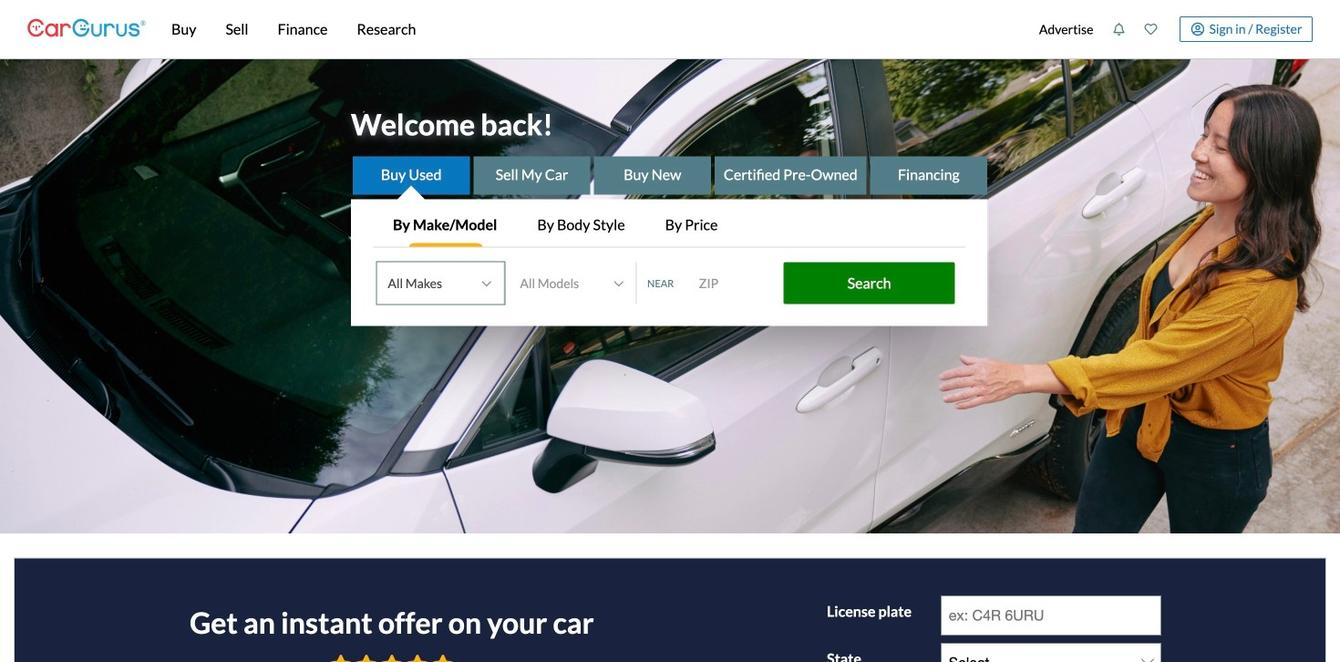Task type: locate. For each thing, give the bounding box(es) containing it.
saved cars image
[[1145, 23, 1158, 36]]

Zip telephone field
[[688, 265, 780, 302]]

menu bar
[[146, 0, 1030, 58]]

None submit
[[784, 262, 956, 304]]

open notifications image
[[1113, 23, 1126, 36]]

menu item
[[1030, 4, 1104, 55]]

menu
[[1030, 4, 1314, 55]]



Task type: vqa. For each thing, say whether or not it's contained in the screenshot.
the "to" within , which explain how my data is used to better understand my vehicle shopping interests. This consent is not required as a condition of purchase. Standard messa
no



Task type: describe. For each thing, give the bounding box(es) containing it.
ex: C4R 6URU field
[[941, 595, 1162, 636]]

user icon image
[[1192, 22, 1205, 36]]



